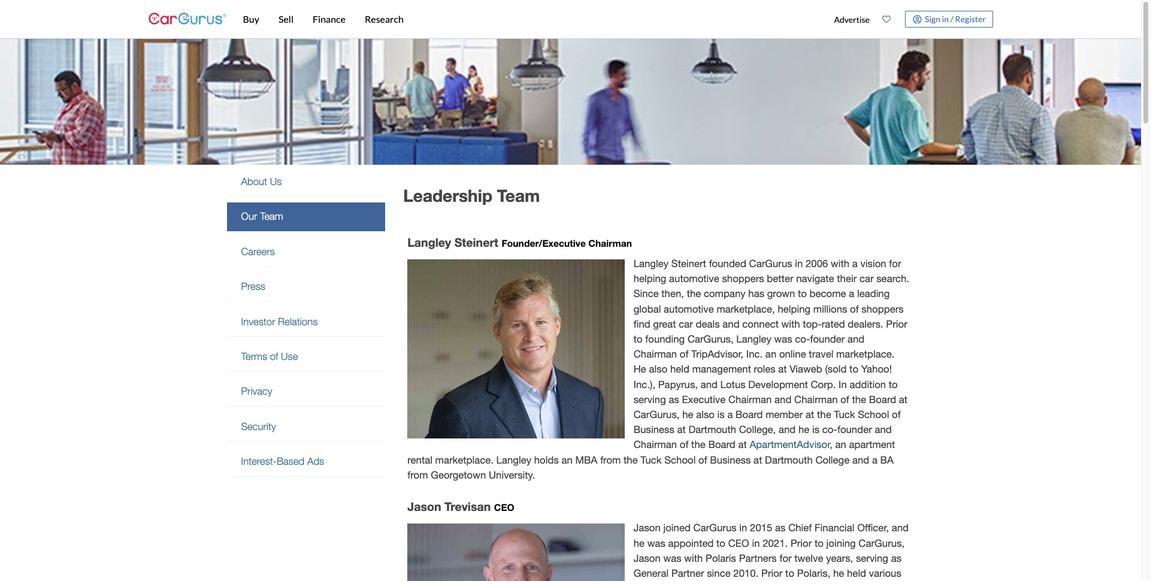 Task type: locate. For each thing, give the bounding box(es) containing it.
dartmouth down apartmentadvisor
[[765, 454, 813, 466]]

1 vertical spatial cargurus
[[693, 522, 737, 534]]

press link
[[227, 273, 385, 301]]

a inside , an apartment rental marketplace. langley holds an mba from the tuck school of business at dartmouth college and a ba from georgetown university.
[[872, 454, 878, 466]]

0 horizontal spatial with
[[684, 552, 703, 564]]

and up apartment
[[875, 424, 892, 436]]

automotive
[[669, 273, 719, 285], [664, 303, 714, 315]]

cargurus up better
[[749, 258, 792, 270]]

1 horizontal spatial also
[[696, 409, 715, 420]]

dartmouth inside the langley steinert founded cargurus in 2006 with a vision for helping automotive shoppers better navigate their car search. since then, the company has grown to become a leading global automotive marketplace, helping millions of shoppers find great car deals and connect with top-rated dealers. prior to founding cargurus, langley was co-founder and chairman of tripadvisor, inc. an online travel marketplace. he also held management roles at viaweb (sold to yahoo! inc.), papyrus, and lotus development corp. in addition to serving as executive chairman and chairman of the board at cargurus, he also is a board member at the tuck school of business at dartmouth college, and he is co-founder and chairman of the board at
[[689, 424, 736, 436]]

1 vertical spatial was
[[647, 537, 665, 549]]

chairman inside langley steinert founder/executive chairman
[[588, 238, 632, 248]]

1 horizontal spatial steinert
[[671, 258, 706, 270]]

buy button
[[233, 0, 269, 38]]

was up partner
[[663, 552, 681, 564]]

marketplace. inside the langley steinert founded cargurus in 2006 with a vision for helping automotive shoppers better navigate their car search. since then, the company has grown to become a leading global automotive marketplace, helping millions of shoppers find great car deals and connect with top-rated dealers. prior to founding cargurus, langley was co-founder and chairman of tripadvisor, inc. an online travel marketplace. he also held management roles at viaweb (sold to yahoo! inc.), papyrus, and lotus development corp. in addition to serving as executive chairman and chairman of the board at cargurus, he also is a board member at the tuck school of business at dartmouth college, and he is co-founder and chairman of the board at
[[836, 348, 895, 360]]

for up the search.
[[889, 258, 901, 270]]

about us
[[241, 176, 282, 188]]

founder down rated at the right
[[810, 333, 845, 345]]

from right mba
[[600, 454, 621, 466]]

jason trevisan ceo
[[407, 500, 514, 513]]

serving inside the langley steinert founded cargurus in 2006 with a vision for helping automotive shoppers better navigate their car search. since then, the company has grown to become a leading global automotive marketplace, helping millions of shoppers find great car deals and connect with top-rated dealers. prior to founding cargurus, langley was co-founder and chairman of tripadvisor, inc. an online travel marketplace. he also held management roles at viaweb (sold to yahoo! inc.), papyrus, and lotus development corp. in addition to serving as executive chairman and chairman of the board at cargurus, he also is a board member at the tuck school of business at dartmouth college, and he is co-founder and chairman of the board at
[[634, 393, 666, 405]]

polaris,
[[797, 567, 830, 579]]

0 vertical spatial marketplace.
[[836, 348, 895, 360]]

he down years,
[[833, 567, 844, 579]]

0 horizontal spatial school
[[664, 454, 696, 466]]

a up their
[[852, 258, 858, 270]]

company
[[704, 288, 746, 300]]

a left 'ba'
[[872, 454, 878, 466]]

langley
[[407, 235, 451, 249], [634, 258, 669, 270], [736, 333, 771, 345], [496, 454, 531, 466]]

prior down chief
[[791, 537, 812, 549]]

and right officer,
[[892, 522, 909, 534]]

1 vertical spatial from
[[407, 469, 428, 481]]

0 horizontal spatial menu
[[227, 168, 385, 477]]

board up college, on the right of the page
[[736, 409, 763, 420]]

as
[[669, 393, 679, 405], [775, 522, 786, 534], [891, 552, 902, 564]]

held down years,
[[847, 567, 866, 579]]

university.
[[489, 469, 535, 481]]

the down "addition"
[[852, 393, 866, 405]]

0 vertical spatial from
[[600, 454, 621, 466]]

ceo down "university."
[[494, 502, 514, 513]]

yahoo!
[[861, 363, 892, 375]]

tuck inside , an apartment rental marketplace. langley holds an mba from the tuck school of business at dartmouth college and a ba from georgetown university.
[[641, 454, 662, 466]]

jason left trevisan
[[407, 500, 441, 513]]

1 vertical spatial is
[[812, 424, 819, 436]]

helping
[[634, 273, 666, 285], [778, 303, 811, 315]]

of inside menu
[[270, 350, 278, 362]]

steinert inside the langley steinert founded cargurus in 2006 with a vision for helping automotive shoppers better navigate their car search. since then, the company has grown to become a leading global automotive marketplace, helping millions of shoppers find great car deals and connect with top-rated dealers. prior to founding cargurus, langley was co-founder and chairman of tripadvisor, inc. an online travel marketplace. he also held management roles at viaweb (sold to yahoo! inc.), papyrus, and lotus development corp. in addition to serving as executive chairman and chairman of the board at cargurus, he also is a board member at the tuck school of business at dartmouth college, and he is co-founder and chairman of the board at
[[671, 258, 706, 270]]

automotive up "then,"
[[669, 273, 719, 285]]

jason left 'joined'
[[634, 522, 661, 534]]

2 vertical spatial prior
[[761, 567, 783, 579]]

0 horizontal spatial car
[[679, 318, 693, 330]]

0 horizontal spatial ceo
[[494, 502, 514, 513]]

co-
[[795, 333, 810, 345], [822, 424, 837, 436]]

steinert
[[454, 235, 498, 249], [671, 258, 706, 270]]

1 vertical spatial co-
[[822, 424, 837, 436]]

an inside the langley steinert founded cargurus in 2006 with a vision for helping automotive shoppers better navigate their car search. since then, the company has grown to become a leading global automotive marketplace, helping millions of shoppers find great car deals and connect with top-rated dealers. prior to founding cargurus, langley was co-founder and chairman of tripadvisor, inc. an online travel marketplace. he also held management roles at viaweb (sold to yahoo! inc.), papyrus, and lotus development corp. in addition to serving as executive chairman and chairman of the board at cargurus, he also is a board member at the tuck school of business at dartmouth college, and he is co-founder and chairman of the board at
[[765, 348, 776, 360]]

a
[[852, 258, 858, 270], [849, 288, 854, 300], [727, 409, 733, 420], [872, 454, 878, 466]]

our
[[241, 211, 257, 223]]

in left 2015
[[739, 522, 747, 534]]

2 horizontal spatial as
[[891, 552, 902, 564]]

marketplace. up georgetown
[[435, 454, 494, 466]]

holds
[[534, 454, 559, 466]]

cargurus,
[[688, 333, 734, 345], [634, 409, 680, 420], [859, 537, 905, 549]]

business inside the langley steinert founded cargurus in 2006 with a vision for helping automotive shoppers better navigate their car search. since then, the company has grown to become a leading global automotive marketplace, helping millions of shoppers find great car deals and connect with top-rated dealers. prior to founding cargurus, langley was co-founder and chairman of tripadvisor, inc. an online travel marketplace. he also held management roles at viaweb (sold to yahoo! inc.), papyrus, and lotus development corp. in addition to serving as executive chairman and chairman of the board at cargurus, he also is a board member at the tuck school of business at dartmouth college, and he is co-founder and chairman of the board at
[[634, 424, 674, 436]]

0 vertical spatial car
[[860, 273, 874, 285]]

0 vertical spatial for
[[889, 258, 901, 270]]

2021.
[[763, 537, 788, 549]]

grown
[[767, 288, 795, 300]]

car
[[860, 273, 874, 285], [679, 318, 693, 330]]

0 horizontal spatial tuck
[[641, 454, 662, 466]]

langley steinert founder/executive chairman
[[407, 235, 632, 249]]

and up 'apartmentadvisor' link
[[779, 424, 796, 436]]

0 vertical spatial prior
[[886, 318, 907, 330]]

ba
[[880, 454, 894, 466]]

helping up since
[[634, 273, 666, 285]]

chairman
[[588, 238, 632, 248], [634, 348, 677, 360], [728, 393, 772, 405], [794, 393, 838, 405], [634, 439, 677, 451]]

an up roles
[[765, 348, 776, 360]]

menu bar containing buy
[[226, 0, 828, 38]]

investor relations
[[241, 315, 318, 327]]

also right he
[[649, 363, 667, 375]]

1 vertical spatial tuck
[[641, 454, 662, 466]]

langley up "university."
[[496, 454, 531, 466]]

terms
[[241, 350, 267, 362]]

0 horizontal spatial cargurus
[[693, 522, 737, 534]]

at
[[778, 363, 787, 375], [899, 393, 908, 405], [806, 409, 814, 420], [677, 424, 686, 436], [738, 439, 747, 451], [754, 454, 762, 466]]

marketplace. inside , an apartment rental marketplace. langley holds an mba from the tuck school of business at dartmouth college and a ba from georgetown university.
[[435, 454, 494, 466]]

security
[[241, 420, 276, 432]]

0 vertical spatial dartmouth
[[689, 424, 736, 436]]

1 horizontal spatial prior
[[791, 537, 812, 549]]

ceo inside jason trevisan ceo
[[494, 502, 514, 513]]

0 vertical spatial ceo
[[494, 502, 514, 513]]

an right ,
[[835, 439, 846, 451]]

cargurus up the appointed
[[693, 522, 737, 534]]

0 vertical spatial cargurus,
[[688, 333, 734, 345]]

search.
[[876, 273, 909, 285]]

0 vertical spatial menu
[[828, 2, 993, 36]]

0 vertical spatial shoppers
[[722, 273, 764, 285]]

also down the executive
[[696, 409, 715, 420]]

team inside 'link'
[[260, 211, 283, 223]]

business
[[634, 424, 674, 436], [710, 454, 751, 466]]

0 horizontal spatial an
[[562, 454, 573, 466]]

langley steinert founded cargurus in 2006 with a vision for helping automotive shoppers better navigate their car search. since then, the company has grown to become a leading global automotive marketplace, helping millions of shoppers find great car deals and connect with top-rated dealers. prior to founding cargurus, langley was co-founder and chairman of tripadvisor, inc. an online travel marketplace. he also held management roles at viaweb (sold to yahoo! inc.), papyrus, and lotus development corp. in addition to serving as executive chairman and chairman of the board at cargurus, he also is a board member at the tuck school of business at dartmouth college, and he is co-founder and chairman of the board at
[[634, 258, 909, 451]]

also
[[649, 363, 667, 375], [696, 409, 715, 420]]

1 horizontal spatial an
[[765, 348, 776, 360]]

shoppers
[[722, 273, 764, 285], [862, 303, 904, 315]]

in left 2006
[[795, 258, 803, 270]]

as down papyrus,
[[669, 393, 679, 405]]

sign in / register link
[[905, 11, 993, 28]]

he
[[682, 409, 693, 420], [798, 424, 809, 436], [634, 537, 645, 549], [833, 567, 844, 579]]

serving down inc.),
[[634, 393, 666, 405]]

serving
[[634, 393, 666, 405], [856, 552, 888, 564]]

jason
[[407, 500, 441, 513], [634, 522, 661, 534], [634, 552, 661, 564]]

2 vertical spatial cargurus,
[[859, 537, 905, 549]]

1 horizontal spatial cargurus
[[749, 258, 792, 270]]

finance button
[[303, 0, 355, 38]]

in left '/'
[[942, 14, 949, 24]]

was
[[774, 333, 792, 345], [647, 537, 665, 549], [663, 552, 681, 564]]

0 horizontal spatial cargurus,
[[634, 409, 680, 420]]

the right mba
[[624, 454, 638, 466]]

1 vertical spatial also
[[696, 409, 715, 420]]

to right (sold
[[849, 363, 858, 375]]

business up , an apartment rental marketplace. langley holds an mba from the tuck school of business at dartmouth college and a ba from georgetown university.
[[634, 424, 674, 436]]

has
[[748, 288, 764, 300]]

jason joined cargurus in 2015 as chief financial officer, and he was appointed to ceo in 2021. prior to joining cargurus, jason was with polaris partners for twelve years, serving as general partner since 2010. prior to polaris, he held vari
[[634, 522, 909, 581]]

steinert for founder/executive
[[454, 235, 498, 249]]

with left top-
[[781, 318, 800, 330]]

an left mba
[[562, 454, 573, 466]]

great
[[653, 318, 676, 330]]

1 horizontal spatial board
[[736, 409, 763, 420]]

2 horizontal spatial prior
[[886, 318, 907, 330]]

ceo up the polaris at the right of the page
[[728, 537, 749, 549]]

he down the executive
[[682, 409, 693, 420]]

steinert down the leadership team
[[454, 235, 498, 249]]

team right our
[[260, 211, 283, 223]]

founder
[[810, 333, 845, 345], [837, 424, 872, 436]]

addition
[[850, 378, 886, 390]]

as inside the langley steinert founded cargurus in 2006 with a vision for helping automotive shoppers better navigate their car search. since then, the company has grown to become a leading global automotive marketplace, helping millions of shoppers find great car deals and connect with top-rated dealers. prior to founding cargurus, langley was co-founder and chairman of tripadvisor, inc. an online travel marketplace. he also held management roles at viaweb (sold to yahoo! inc.), papyrus, and lotus development corp. in addition to serving as executive chairman and chairman of the board at cargurus, he also is a board member at the tuck school of business at dartmouth college, and he is co-founder and chairman of the board at
[[669, 393, 679, 405]]

0 vertical spatial is
[[717, 409, 725, 420]]

1 horizontal spatial with
[[781, 318, 800, 330]]

1 vertical spatial automotive
[[664, 303, 714, 315]]

with down the appointed
[[684, 552, 703, 564]]

board down "addition"
[[869, 393, 896, 405]]

2006
[[806, 258, 828, 270]]

0 horizontal spatial prior
[[761, 567, 783, 579]]

to down find
[[634, 333, 643, 345]]

shoppers up has
[[722, 273, 764, 285]]

1 horizontal spatial cargurus,
[[688, 333, 734, 345]]

roles
[[754, 363, 776, 375]]

2 horizontal spatial an
[[835, 439, 846, 451]]

0 vertical spatial jason
[[407, 500, 441, 513]]

travel
[[809, 348, 833, 360]]

with up their
[[831, 258, 849, 270]]

0 vertical spatial board
[[869, 393, 896, 405]]

shoppers down leading
[[862, 303, 904, 315]]

prior right dealers.
[[886, 318, 907, 330]]

and down dealers.
[[848, 333, 865, 345]]

and down apartment
[[852, 454, 869, 466]]

cargurus, down deals
[[688, 333, 734, 345]]

founder up apartment
[[837, 424, 872, 436]]

1 horizontal spatial school
[[858, 409, 889, 420]]

car down vision
[[860, 273, 874, 285]]

privacy link
[[227, 378, 385, 406]]

marketplace.
[[836, 348, 895, 360], [435, 454, 494, 466]]

1 horizontal spatial menu
[[828, 2, 993, 36]]

and inside , an apartment rental marketplace. langley holds an mba from the tuck school of business at dartmouth college and a ba from georgetown university.
[[852, 454, 869, 466]]

0 horizontal spatial co-
[[795, 333, 810, 345]]

1 horizontal spatial helping
[[778, 303, 811, 315]]

0 vertical spatial team
[[497, 186, 540, 205]]

2 vertical spatial was
[[663, 552, 681, 564]]

held up papyrus,
[[670, 363, 689, 375]]

joined
[[663, 522, 691, 534]]

1 vertical spatial dartmouth
[[765, 454, 813, 466]]

jason up general at the bottom
[[634, 552, 661, 564]]

apartmentadvisor link
[[750, 439, 830, 451]]

as up 2021.
[[775, 522, 786, 534]]

find
[[634, 318, 650, 330]]

0 horizontal spatial board
[[708, 439, 735, 451]]

1 horizontal spatial dartmouth
[[765, 454, 813, 466]]

0 vertical spatial held
[[670, 363, 689, 375]]

from down rental at the left of page
[[407, 469, 428, 481]]

for down 2021.
[[780, 552, 792, 564]]

as right years,
[[891, 552, 902, 564]]

online
[[779, 348, 806, 360]]

connect
[[742, 318, 779, 330]]

and inside jason joined cargurus in 2015 as chief financial officer, and he was appointed to ceo in 2021. prior to joining cargurus, jason was with polaris partners for twelve years, serving as general partner since 2010. prior to polaris, he held vari
[[892, 522, 909, 534]]

1 horizontal spatial car
[[860, 273, 874, 285]]

1 vertical spatial menu
[[227, 168, 385, 477]]

in
[[942, 14, 949, 24], [795, 258, 803, 270], [739, 522, 747, 534], [752, 537, 760, 549]]

general
[[634, 567, 669, 579]]

interest-based ads link
[[227, 448, 385, 476]]

0 horizontal spatial also
[[649, 363, 667, 375]]

2 horizontal spatial with
[[831, 258, 849, 270]]

1 horizontal spatial shoppers
[[862, 303, 904, 315]]

was down 'joined'
[[647, 537, 665, 549]]

0 horizontal spatial steinert
[[454, 235, 498, 249]]

cargurus inside the langley steinert founded cargurus in 2006 with a vision for helping automotive shoppers better navigate their car search. since then, the company has grown to become a leading global automotive marketplace, helping millions of shoppers find great car deals and connect with top-rated dealers. prior to founding cargurus, langley was co-founder and chairman of tripadvisor, inc. an online travel marketplace. he also held management roles at viaweb (sold to yahoo! inc.), papyrus, and lotus development corp. in addition to serving as executive chairman and chairman of the board at cargurus, he also is a board member at the tuck school of business at dartmouth college, and he is co-founder and chairman of the board at
[[749, 258, 792, 270]]

1 vertical spatial for
[[780, 552, 792, 564]]

1 horizontal spatial marketplace.
[[836, 348, 895, 360]]

0 horizontal spatial business
[[634, 424, 674, 436]]

2 vertical spatial an
[[562, 454, 573, 466]]

a down lotus at the right bottom of page
[[727, 409, 733, 420]]

at inside , an apartment rental marketplace. langley holds an mba from the tuck school of business at dartmouth college and a ba from georgetown university.
[[754, 454, 762, 466]]

team up langley steinert founder/executive chairman
[[497, 186, 540, 205]]

menu
[[828, 2, 993, 36], [227, 168, 385, 477]]

mba
[[575, 454, 598, 466]]

press
[[241, 280, 265, 292]]

cargurus logo homepage link image
[[148, 2, 226, 36]]

0 horizontal spatial serving
[[634, 393, 666, 405]]

the right "then,"
[[687, 288, 701, 300]]

1 vertical spatial marketplace.
[[435, 454, 494, 466]]

menu bar
[[226, 0, 828, 38]]

co- down top-
[[795, 333, 810, 345]]

2 vertical spatial jason
[[634, 552, 661, 564]]

1 horizontal spatial for
[[889, 258, 901, 270]]

ads
[[307, 455, 324, 467]]

1 horizontal spatial held
[[847, 567, 866, 579]]

car right great
[[679, 318, 693, 330]]

is down the executive
[[717, 409, 725, 420]]

prior down partners
[[761, 567, 783, 579]]

helping down grown
[[778, 303, 811, 315]]

dartmouth down the executive
[[689, 424, 736, 436]]

1 vertical spatial car
[[679, 318, 693, 330]]

automotive down "then,"
[[664, 303, 714, 315]]

cargurus, down inc.),
[[634, 409, 680, 420]]

0 vertical spatial as
[[669, 393, 679, 405]]

cargurus, down officer,
[[859, 537, 905, 549]]

better
[[767, 273, 793, 285]]

an
[[765, 348, 776, 360], [835, 439, 846, 451], [562, 454, 573, 466]]

prior inside the langley steinert founded cargurus in 2006 with a vision for helping automotive shoppers better navigate their car search. since then, the company has grown to become a leading global automotive marketplace, helping millions of shoppers find great car deals and connect with top-rated dealers. prior to founding cargurus, langley was co-founder and chairman of tripadvisor, inc. an online travel marketplace. he also held management roles at viaweb (sold to yahoo! inc.), papyrus, and lotus development corp. in addition to serving as executive chairman and chairman of the board at cargurus, he also is a board member at the tuck school of business at dartmouth college, and he is co-founder and chairman of the board at
[[886, 318, 907, 330]]

business down college, on the right of the page
[[710, 454, 751, 466]]

0 vertical spatial an
[[765, 348, 776, 360]]

to
[[798, 288, 807, 300], [634, 333, 643, 345], [849, 363, 858, 375], [889, 378, 898, 390], [716, 537, 725, 549], [815, 537, 824, 549], [785, 567, 794, 579]]

cargurus logo homepage link link
[[148, 2, 226, 36]]

with
[[831, 258, 849, 270], [781, 318, 800, 330], [684, 552, 703, 564]]

1 vertical spatial school
[[664, 454, 696, 466]]

0 horizontal spatial held
[[670, 363, 689, 375]]

the inside , an apartment rental marketplace. langley holds an mba from the tuck school of business at dartmouth college and a ba from georgetown university.
[[624, 454, 638, 466]]

0 vertical spatial also
[[649, 363, 667, 375]]

polaris
[[706, 552, 736, 564]]

is up apartmentadvisor
[[812, 424, 819, 436]]

apartment
[[849, 439, 895, 451]]

1 vertical spatial team
[[260, 211, 283, 223]]

1 vertical spatial jason
[[634, 522, 661, 534]]

0 horizontal spatial team
[[260, 211, 283, 223]]

1 horizontal spatial tuck
[[834, 409, 855, 420]]

for inside jason joined cargurus in 2015 as chief financial officer, and he was appointed to ceo in 2021. prior to joining cargurus, jason was with polaris partners for twelve years, serving as general partner since 2010. prior to polaris, he held vari
[[780, 552, 792, 564]]

board down the executive
[[708, 439, 735, 451]]

1 vertical spatial as
[[775, 522, 786, 534]]

viaweb
[[790, 363, 822, 375]]

cargurus inside jason joined cargurus in 2015 as chief financial officer, and he was appointed to ceo in 2021. prior to joining cargurus, jason was with polaris partners for twelve years, serving as general partner since 2010. prior to polaris, he held vari
[[693, 522, 737, 534]]

and
[[723, 318, 740, 330], [848, 333, 865, 345], [701, 378, 718, 390], [775, 393, 792, 405], [779, 424, 796, 436], [875, 424, 892, 436], [852, 454, 869, 466], [892, 522, 909, 534]]

georgetown
[[431, 469, 486, 481]]

1 horizontal spatial business
[[710, 454, 751, 466]]

0 horizontal spatial dartmouth
[[689, 424, 736, 436]]

1 vertical spatial held
[[847, 567, 866, 579]]

team for our team
[[260, 211, 283, 223]]

to left the polaris,
[[785, 567, 794, 579]]

0 vertical spatial helping
[[634, 273, 666, 285]]

0 vertical spatial with
[[831, 258, 849, 270]]

marketplace. up "yahoo!"
[[836, 348, 895, 360]]

steinert up "then,"
[[671, 258, 706, 270]]

co- up ,
[[822, 424, 837, 436]]

team
[[497, 186, 540, 205], [260, 211, 283, 223]]

1 vertical spatial steinert
[[671, 258, 706, 270]]

2 vertical spatial board
[[708, 439, 735, 451]]

0 vertical spatial tuck
[[834, 409, 855, 420]]

1 horizontal spatial team
[[497, 186, 540, 205]]

serving down officer,
[[856, 552, 888, 564]]

was up online
[[774, 333, 792, 345]]

school inside the langley steinert founded cargurus in 2006 with a vision for helping automotive shoppers better navigate their car search. since then, the company has grown to become a leading global automotive marketplace, helping millions of shoppers find great car deals and connect with top-rated dealers. prior to founding cargurus, langley was co-founder and chairman of tripadvisor, inc. an online travel marketplace. he also held management roles at viaweb (sold to yahoo! inc.), papyrus, and lotus development corp. in addition to serving as executive chairman and chairman of the board at cargurus, he also is a board member at the tuck school of business at dartmouth college, and he is co-founder and chairman of the board at
[[858, 409, 889, 420]]

and up 'member'
[[775, 393, 792, 405]]

to up twelve
[[815, 537, 824, 549]]

ceo inside jason joined cargurus in 2015 as chief financial officer, and he was appointed to ceo in 2021. prior to joining cargurus, jason was with polaris partners for twelve years, serving as general partner since 2010. prior to polaris, he held vari
[[728, 537, 749, 549]]



Task type: vqa. For each thing, say whether or not it's contained in the screenshot.
hp for $34,000
no



Task type: describe. For each thing, give the bounding box(es) containing it.
1 vertical spatial an
[[835, 439, 846, 451]]

school inside , an apartment rental marketplace. langley holds an mba from the tuck school of business at dartmouth college and a ba from georgetown university.
[[664, 454, 696, 466]]

0 vertical spatial co-
[[795, 333, 810, 345]]

in inside sign in / register link
[[942, 14, 949, 24]]

1 vertical spatial helping
[[778, 303, 811, 315]]

chief
[[788, 522, 812, 534]]

cargurus, inside jason joined cargurus in 2015 as chief financial officer, and he was appointed to ceo in 2021. prior to joining cargurus, jason was with polaris partners for twelve years, serving as general partner since 2010. prior to polaris, he held vari
[[859, 537, 905, 549]]

our team
[[241, 211, 283, 223]]

since
[[634, 288, 659, 300]]

sell
[[279, 13, 294, 25]]

to up the polaris at the right of the page
[[716, 537, 725, 549]]

officer,
[[857, 522, 889, 534]]

terms of use link
[[227, 343, 385, 371]]

college
[[815, 454, 850, 466]]

their
[[837, 273, 857, 285]]

research
[[365, 13, 404, 25]]

papyrus,
[[658, 378, 698, 390]]

for inside the langley steinert founded cargurus in 2006 with a vision for helping automotive shoppers better navigate their car search. since then, the company has grown to become a leading global automotive marketplace, helping millions of shoppers find great car deals and connect with top-rated dealers. prior to founding cargurus, langley was co-founder and chairman of tripadvisor, inc. an online travel marketplace. he also held management roles at viaweb (sold to yahoo! inc.), papyrus, and lotus development corp. in addition to serving as executive chairman and chairman of the board at cargurus, he also is a board member at the tuck school of business at dartmouth college, and he is co-founder and chairman of the board at
[[889, 258, 901, 270]]

tuck inside the langley steinert founded cargurus in 2006 with a vision for helping automotive shoppers better navigate their car search. since then, the company has grown to become a leading global automotive marketplace, helping millions of shoppers find great car deals and connect with top-rated dealers. prior to founding cargurus, langley was co-founder and chairman of tripadvisor, inc. an online travel marketplace. he also held management roles at viaweb (sold to yahoo! inc.), papyrus, and lotus development corp. in addition to serving as executive chairman and chairman of the board at cargurus, he also is a board member at the tuck school of business at dartmouth college, and he is co-founder and chairman of the board at
[[834, 409, 855, 420]]

corp.
[[811, 378, 836, 390]]

sign in / register
[[925, 14, 986, 24]]

twelve
[[794, 552, 823, 564]]

research button
[[355, 0, 413, 38]]

member
[[766, 409, 803, 420]]

financial
[[815, 522, 854, 534]]

0 vertical spatial automotive
[[669, 273, 719, 285]]

to down navigate
[[798, 288, 807, 300]]

leadership
[[403, 186, 492, 205]]

leadership team element
[[403, 227, 914, 581]]

the down the executive
[[691, 439, 705, 451]]

0 horizontal spatial shoppers
[[722, 273, 764, 285]]

business inside , an apartment rental marketplace. langley holds an mba from the tuck school of business at dartmouth college and a ba from georgetown university.
[[710, 454, 751, 466]]

millions
[[813, 303, 847, 315]]

with inside jason joined cargurus in 2015 as chief financial officer, and he was appointed to ceo in 2021. prior to joining cargurus, jason was with polaris partners for twelve years, serving as general partner since 2010. prior to polaris, he held vari
[[684, 552, 703, 564]]

appointed
[[668, 537, 714, 549]]

buy
[[243, 13, 259, 25]]

development
[[748, 378, 808, 390]]

was inside the langley steinert founded cargurus in 2006 with a vision for helping automotive shoppers better navigate their car search. since then, the company has grown to become a leading global automotive marketplace, helping millions of shoppers find great car deals and connect with top-rated dealers. prior to founding cargurus, langley was co-founder and chairman of tripadvisor, inc. an online travel marketplace. he also held management roles at viaweb (sold to yahoo! inc.), papyrus, and lotus development corp. in addition to serving as executive chairman and chairman of the board at cargurus, he also is a board member at the tuck school of business at dartmouth college, and he is co-founder and chairman of the board at
[[774, 333, 792, 345]]

interest-
[[241, 455, 277, 467]]

investor relations link
[[227, 308, 385, 336]]

(sold
[[825, 363, 847, 375]]

jason for trevisan
[[407, 500, 441, 513]]

1 vertical spatial board
[[736, 409, 763, 420]]

inc.
[[746, 348, 763, 360]]

steinert for founded
[[671, 258, 706, 270]]

executive
[[682, 393, 726, 405]]

a down their
[[849, 288, 854, 300]]

1 horizontal spatial co-
[[822, 424, 837, 436]]

he up 'apartmentadvisor' link
[[798, 424, 809, 436]]

inc.),
[[634, 378, 655, 390]]

dartmouth inside , an apartment rental marketplace. langley holds an mba from the tuck school of business at dartmouth college and a ba from georgetown university.
[[765, 454, 813, 466]]

in inside the langley steinert founded cargurus in 2006 with a vision for helping automotive shoppers better navigate their car search. since then, the company has grown to become a leading global automotive marketplace, helping millions of shoppers find great car deals and connect with top-rated dealers. prior to founding cargurus, langley was co-founder and chairman of tripadvisor, inc. an online travel marketplace. he also held management roles at viaweb (sold to yahoo! inc.), papyrus, and lotus development corp. in addition to serving as executive chairman and chairman of the board at cargurus, he also is a board member at the tuck school of business at dartmouth college, and he is co-founder and chairman of the board at
[[795, 258, 803, 270]]

he up general at the bottom
[[634, 537, 645, 549]]

, an apartment rental marketplace. langley holds an mba from the tuck school of business at dartmouth college and a ba from georgetown university.
[[407, 439, 895, 481]]

menu containing about us
[[227, 168, 385, 477]]

leading
[[857, 288, 890, 300]]

langley up 'inc.'
[[736, 333, 771, 345]]

,
[[830, 439, 833, 451]]

partner
[[671, 567, 704, 579]]

founder/executive
[[502, 238, 586, 248]]

menu containing sign in / register
[[828, 2, 993, 36]]

privacy
[[241, 385, 272, 397]]

1 vertical spatial founder
[[837, 424, 872, 436]]

and up the executive
[[701, 378, 718, 390]]

saved cars image
[[882, 15, 891, 23]]

founded
[[709, 258, 746, 270]]

interest-based ads
[[241, 455, 324, 467]]

advertise
[[834, 14, 870, 24]]

deals
[[696, 318, 720, 330]]

langley down leadership
[[407, 235, 451, 249]]

/
[[950, 14, 954, 24]]

team for leadership team
[[497, 186, 540, 205]]

top-
[[803, 318, 822, 330]]

vision
[[860, 258, 886, 270]]

and down marketplace,
[[723, 318, 740, 330]]

apartmentadvisor
[[750, 439, 830, 451]]

1 vertical spatial shoppers
[[862, 303, 904, 315]]

security link
[[227, 413, 385, 441]]

1 horizontal spatial is
[[812, 424, 819, 436]]

based
[[277, 455, 304, 467]]

terms of use
[[241, 350, 298, 362]]

he
[[634, 363, 646, 375]]

0 vertical spatial founder
[[810, 333, 845, 345]]

1 vertical spatial with
[[781, 318, 800, 330]]

user icon image
[[913, 15, 922, 24]]

relations
[[278, 315, 318, 327]]

careers link
[[227, 238, 385, 266]]

careers
[[241, 246, 275, 257]]

since
[[707, 567, 731, 579]]

management
[[692, 363, 751, 375]]

held inside jason joined cargurus in 2015 as chief financial officer, and he was appointed to ceo in 2021. prior to joining cargurus, jason was with polaris partners for twelve years, serving as general partner since 2010. prior to polaris, he held vari
[[847, 567, 866, 579]]

about us link
[[227, 168, 385, 196]]

partners
[[739, 552, 777, 564]]

the down corp.
[[817, 409, 831, 420]]

advertise link
[[828, 2, 876, 36]]

trevisan
[[444, 500, 491, 513]]

of inside , an apartment rental marketplace. langley holds an mba from the tuck school of business at dartmouth college and a ba from georgetown university.
[[698, 454, 707, 466]]

1 horizontal spatial as
[[775, 522, 786, 534]]

register
[[955, 14, 986, 24]]

2 vertical spatial as
[[891, 552, 902, 564]]

years,
[[826, 552, 853, 564]]

jason for joined
[[634, 522, 661, 534]]

in up partners
[[752, 537, 760, 549]]

our team link
[[227, 203, 385, 231]]

2015
[[750, 522, 772, 534]]

serving inside jason joined cargurus in 2015 as chief financial officer, and he was appointed to ceo in 2021. prior to joining cargurus, jason was with polaris partners for twelve years, serving as general partner since 2010. prior to polaris, he held vari
[[856, 552, 888, 564]]

finance
[[313, 13, 346, 25]]

tripadvisor,
[[691, 348, 743, 360]]

use
[[281, 350, 298, 362]]

held inside the langley steinert founded cargurus in 2006 with a vision for helping automotive shoppers better navigate their car search. since then, the company has grown to become a leading global automotive marketplace, helping millions of shoppers find great car deals and connect with top-rated dealers. prior to founding cargurus, langley was co-founder and chairman of tripadvisor, inc. an online travel marketplace. he also held management roles at viaweb (sold to yahoo! inc.), papyrus, and lotus development corp. in addition to serving as executive chairman and chairman of the board at cargurus, he also is a board member at the tuck school of business at dartmouth college, and he is co-founder and chairman of the board at
[[670, 363, 689, 375]]

rated
[[822, 318, 845, 330]]

lotus
[[720, 378, 746, 390]]

marketplace,
[[717, 303, 775, 315]]

joining
[[826, 537, 856, 549]]

then,
[[662, 288, 684, 300]]

global
[[634, 303, 661, 315]]

2010.
[[733, 567, 759, 579]]

langley inside , an apartment rental marketplace. langley holds an mba from the tuck school of business at dartmouth college and a ba from georgetown university.
[[496, 454, 531, 466]]

navigate
[[796, 273, 834, 285]]

to down "yahoo!"
[[889, 378, 898, 390]]

1 vertical spatial cargurus,
[[634, 409, 680, 420]]

founding
[[645, 333, 685, 345]]

become
[[810, 288, 846, 300]]

investor
[[241, 315, 275, 327]]

langley up since
[[634, 258, 669, 270]]



